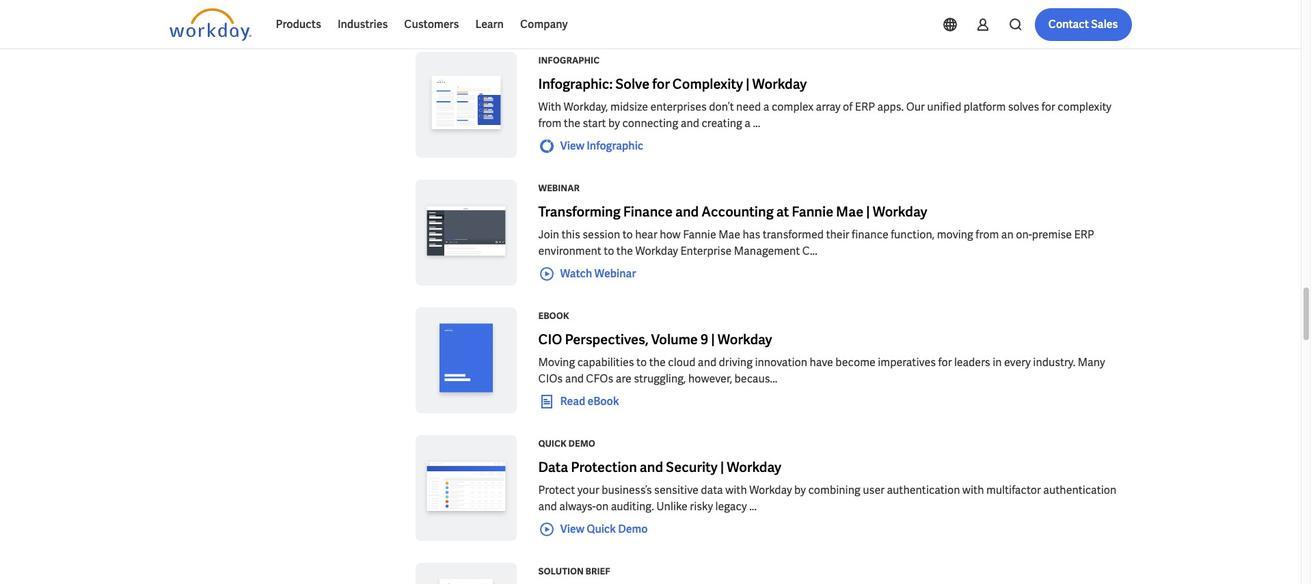 Task type: vqa. For each thing, say whether or not it's contained in the screenshot.


Task type: locate. For each thing, give the bounding box(es) containing it.
driving
[[719, 356, 753, 370]]

transforming finance and accounting at fannie mae | workday join this session to hear how fannie mae has transformed their finance function, moving from an on-premise erp environment to the workday enterprise management c...
[[539, 203, 1095, 259]]

read
[[561, 395, 586, 409]]

demo up protection
[[569, 438, 596, 450]]

erp inside infographic: solve for complexity | workday with workday, midsize enterprises don't need a complex array of erp apps. our unified platform solves for complexity from the start by connecting and creating a ...
[[856, 100, 876, 114]]

workday right "data"
[[750, 484, 793, 498]]

| inside cio perspectives, volume 9 | workday moving capabilities to the cloud and driving innovation have become imperatives for leaders in every industry. many cios and cfos are struggling, however, becaus...
[[712, 331, 715, 349]]

view
[[561, 11, 585, 25], [561, 139, 585, 153], [561, 522, 585, 537]]

workday down hear
[[636, 244, 679, 259]]

9
[[701, 331, 709, 349]]

view down 'always-'
[[561, 522, 585, 537]]

infographic: solve for complexity | workday with workday, midsize enterprises don't need a complex array of erp apps. our unified platform solves for complexity from the start by connecting and creating a ...
[[539, 75, 1112, 131]]

however,
[[689, 372, 733, 386]]

1 vertical spatial the
[[617, 244, 633, 259]]

from
[[539, 116, 562, 131], [976, 228, 1000, 242]]

fannie right the at
[[792, 203, 834, 221]]

by inside "data protection and security | workday protect your business's sensitive data with workday by combining user authentication with multifactor authentication and always-on auditing. unlike risky legacy ..."
[[795, 484, 806, 498]]

with
[[726, 484, 747, 498], [963, 484, 985, 498]]

0 vertical spatial the
[[564, 116, 581, 131]]

and up business's
[[640, 459, 664, 477]]

workday up legacy
[[727, 459, 782, 477]]

industries button
[[330, 8, 396, 41]]

to up struggling,
[[637, 356, 647, 370]]

2 horizontal spatial for
[[1042, 100, 1056, 114]]

2 vertical spatial for
[[939, 356, 952, 370]]

start
[[583, 116, 606, 131]]

and inside infographic: solve for complexity | workday with workday, midsize enterprises don't need a complex array of erp apps. our unified platform solves for complexity from the start by connecting and creating a ...
[[681, 116, 700, 131]]

workday up driving
[[718, 331, 773, 349]]

infographic down start
[[587, 139, 644, 153]]

2 horizontal spatial to
[[637, 356, 647, 370]]

data
[[701, 484, 724, 498]]

workday inside infographic: solve for complexity | workday with workday, midsize enterprises don't need a complex array of erp apps. our unified platform solves for complexity from the start by connecting and creating a ...
[[753, 75, 807, 93]]

erp right of
[[856, 100, 876, 114]]

view up infographic:
[[561, 11, 585, 25]]

complexity
[[1058, 100, 1112, 114]]

mae up their
[[837, 203, 864, 221]]

have
[[810, 356, 834, 370]]

workday
[[753, 75, 807, 93], [873, 203, 928, 221], [636, 244, 679, 259], [718, 331, 773, 349], [727, 459, 782, 477], [750, 484, 793, 498]]

from down with
[[539, 116, 562, 131]]

by right start
[[609, 116, 620, 131]]

erp right premise
[[1075, 228, 1095, 242]]

| up finance
[[867, 203, 871, 221]]

to left hear
[[623, 228, 633, 242]]

webinar right watch
[[595, 267, 636, 281]]

midsize
[[611, 100, 649, 114]]

the down session in the left top of the page
[[617, 244, 633, 259]]

1 horizontal spatial from
[[976, 228, 1000, 242]]

... down need
[[753, 116, 761, 131]]

1 vertical spatial by
[[795, 484, 806, 498]]

quick up data
[[539, 438, 567, 450]]

2 view quick demo link from the top
[[539, 522, 648, 538]]

erp
[[856, 100, 876, 114], [1075, 228, 1095, 242]]

| up need
[[746, 75, 750, 93]]

watch webinar link
[[539, 266, 636, 282]]

3 view from the top
[[561, 522, 585, 537]]

authentication
[[887, 484, 961, 498], [1044, 484, 1117, 498]]

0 vertical spatial ...
[[753, 116, 761, 131]]

workday up 'complex'
[[753, 75, 807, 93]]

webinar inside watch webinar link
[[595, 267, 636, 281]]

apps.
[[878, 100, 904, 114]]

the
[[564, 116, 581, 131], [617, 244, 633, 259], [650, 356, 666, 370]]

the down workday,
[[564, 116, 581, 131]]

transformed
[[763, 228, 824, 242]]

0 vertical spatial view quick demo
[[561, 11, 648, 25]]

0 vertical spatial for
[[653, 75, 670, 93]]

to down session in the left top of the page
[[604, 244, 615, 259]]

protection
[[571, 459, 637, 477]]

read ebook
[[561, 395, 619, 409]]

2 view from the top
[[561, 139, 585, 153]]

0 horizontal spatial webinar
[[539, 183, 580, 194]]

combining
[[809, 484, 861, 498]]

| up "data"
[[721, 459, 725, 477]]

finance
[[624, 203, 673, 221]]

0 vertical spatial view quick demo link
[[539, 10, 648, 27]]

1 horizontal spatial erp
[[1075, 228, 1095, 242]]

volume
[[651, 331, 698, 349]]

ebook down cfos
[[588, 395, 619, 409]]

0 horizontal spatial the
[[564, 116, 581, 131]]

with up legacy
[[726, 484, 747, 498]]

1 vertical spatial erp
[[1075, 228, 1095, 242]]

...
[[753, 116, 761, 131], [750, 500, 757, 514]]

0 vertical spatial webinar
[[539, 183, 580, 194]]

0 horizontal spatial authentication
[[887, 484, 961, 498]]

by left combining
[[795, 484, 806, 498]]

cio
[[539, 331, 563, 349]]

1 horizontal spatial authentication
[[1044, 484, 1117, 498]]

1 view from the top
[[561, 11, 585, 25]]

1 horizontal spatial the
[[617, 244, 633, 259]]

view quick demo link down on
[[539, 522, 648, 538]]

1 authentication from the left
[[887, 484, 961, 498]]

0 horizontal spatial by
[[609, 116, 620, 131]]

0 vertical spatial by
[[609, 116, 620, 131]]

quick down on
[[587, 522, 616, 537]]

become
[[836, 356, 876, 370]]

0 vertical spatial a
[[764, 100, 770, 114]]

legacy
[[716, 500, 747, 514]]

fannie
[[792, 203, 834, 221], [683, 228, 717, 242]]

1 vertical spatial view quick demo
[[561, 522, 648, 537]]

to
[[623, 228, 633, 242], [604, 244, 615, 259], [637, 356, 647, 370]]

a down need
[[745, 116, 751, 131]]

from inside the transforming finance and accounting at fannie mae | workday join this session to hear how fannie mae has transformed their finance function, moving from an on-premise erp environment to the workday enterprise management c...
[[976, 228, 1000, 242]]

2 view quick demo from the top
[[561, 522, 648, 537]]

for right solves
[[1042, 100, 1056, 114]]

0 vertical spatial erp
[[856, 100, 876, 114]]

1 horizontal spatial to
[[623, 228, 633, 242]]

quick right company
[[587, 11, 616, 25]]

0 horizontal spatial for
[[653, 75, 670, 93]]

ebook up cio
[[539, 311, 569, 322]]

0 vertical spatial ebook
[[539, 311, 569, 322]]

| right '9'
[[712, 331, 715, 349]]

0 horizontal spatial erp
[[856, 100, 876, 114]]

authentication right the user
[[887, 484, 961, 498]]

by inside infographic: solve for complexity | workday with workday, midsize enterprises don't need a complex array of erp apps. our unified platform solves for complexity from the start by connecting and creating a ...
[[609, 116, 620, 131]]

... right legacy
[[750, 500, 757, 514]]

enterprises
[[651, 100, 707, 114]]

infographic up infographic:
[[539, 55, 600, 66]]

array
[[816, 100, 841, 114]]

watch
[[561, 267, 593, 281]]

1 vertical spatial webinar
[[595, 267, 636, 281]]

1 vertical spatial from
[[976, 228, 1000, 242]]

becaus...
[[735, 372, 778, 386]]

2 vertical spatial to
[[637, 356, 647, 370]]

go to the homepage image
[[169, 8, 251, 41]]

0 horizontal spatial from
[[539, 116, 562, 131]]

1 vertical spatial view
[[561, 139, 585, 153]]

by
[[609, 116, 620, 131], [795, 484, 806, 498]]

| for infographic: solve for complexity | workday
[[746, 75, 750, 93]]

company button
[[512, 8, 576, 41]]

0 horizontal spatial fannie
[[683, 228, 717, 242]]

0 horizontal spatial mae
[[719, 228, 741, 242]]

products
[[276, 17, 321, 31]]

0 vertical spatial quick
[[587, 11, 616, 25]]

of
[[843, 100, 853, 114]]

the inside infographic: solve for complexity | workday with workday, midsize enterprises don't need a complex array of erp apps. our unified platform solves for complexity from the start by connecting and creating a ...
[[564, 116, 581, 131]]

|
[[746, 75, 750, 93], [867, 203, 871, 221], [712, 331, 715, 349], [721, 459, 725, 477]]

a right need
[[764, 100, 770, 114]]

our
[[907, 100, 925, 114]]

demo up solve
[[618, 11, 648, 25]]

... inside "data protection and security | workday protect your business's sensitive data with workday by combining user authentication with multifactor authentication and always-on auditing. unlike risky legacy ..."
[[750, 500, 757, 514]]

webinar
[[539, 183, 580, 194], [595, 267, 636, 281]]

0 vertical spatial fannie
[[792, 203, 834, 221]]

sensitive
[[655, 484, 699, 498]]

0 vertical spatial mae
[[837, 203, 864, 221]]

1 vertical spatial infographic
[[587, 139, 644, 153]]

infographic
[[539, 55, 600, 66], [587, 139, 644, 153]]

ebook
[[539, 311, 569, 322], [588, 395, 619, 409]]

for inside cio perspectives, volume 9 | workday moving capabilities to the cloud and driving innovation have become imperatives for leaders in every industry. many cios and cfos are struggling, however, becaus...
[[939, 356, 952, 370]]

authentication right multifactor
[[1044, 484, 1117, 498]]

demo down auditing.
[[618, 522, 648, 537]]

hear
[[636, 228, 658, 242]]

this
[[562, 228, 581, 242]]

2 vertical spatial view
[[561, 522, 585, 537]]

1 vertical spatial to
[[604, 244, 615, 259]]

2 horizontal spatial the
[[650, 356, 666, 370]]

quick
[[587, 11, 616, 25], [539, 438, 567, 450], [587, 522, 616, 537]]

the up struggling,
[[650, 356, 666, 370]]

1 horizontal spatial with
[[963, 484, 985, 498]]

1 vertical spatial ebook
[[588, 395, 619, 409]]

cfos
[[586, 372, 614, 386]]

1 horizontal spatial by
[[795, 484, 806, 498]]

and
[[681, 116, 700, 131], [676, 203, 699, 221], [698, 356, 717, 370], [565, 372, 584, 386], [640, 459, 664, 477], [539, 500, 557, 514]]

from left an
[[976, 228, 1000, 242]]

1 vertical spatial a
[[745, 116, 751, 131]]

perspectives,
[[565, 331, 649, 349]]

1 vertical spatial view quick demo link
[[539, 522, 648, 538]]

| inside infographic: solve for complexity | workday with workday, midsize enterprises don't need a complex array of erp apps. our unified platform solves for complexity from the start by connecting and creating a ...
[[746, 75, 750, 93]]

for right solve
[[653, 75, 670, 93]]

fannie up enterprise
[[683, 228, 717, 242]]

and up however,
[[698, 356, 717, 370]]

management
[[734, 244, 801, 259]]

view down start
[[561, 139, 585, 153]]

1 vertical spatial ...
[[750, 500, 757, 514]]

creating
[[702, 116, 743, 131]]

1 vertical spatial mae
[[719, 228, 741, 242]]

1 vertical spatial for
[[1042, 100, 1056, 114]]

0 vertical spatial view
[[561, 11, 585, 25]]

1 horizontal spatial for
[[939, 356, 952, 370]]

2 vertical spatial the
[[650, 356, 666, 370]]

| inside "data protection and security | workday protect your business's sensitive data with workday by combining user authentication with multifactor authentication and always-on auditing. unlike risky legacy ..."
[[721, 459, 725, 477]]

to inside cio perspectives, volume 9 | workday moving capabilities to the cloud and driving innovation have become imperatives for leaders in every industry. many cios and cfos are struggling, however, becaus...
[[637, 356, 647, 370]]

and down enterprises
[[681, 116, 700, 131]]

mae
[[837, 203, 864, 221], [719, 228, 741, 242]]

and up how
[[676, 203, 699, 221]]

for left leaders
[[939, 356, 952, 370]]

an
[[1002, 228, 1014, 242]]

with left multifactor
[[963, 484, 985, 498]]

1 view quick demo link from the top
[[539, 10, 648, 27]]

0 vertical spatial infographic
[[539, 55, 600, 66]]

your
[[578, 484, 600, 498]]

webinar up the transforming
[[539, 183, 580, 194]]

1 horizontal spatial fannie
[[792, 203, 834, 221]]

customers
[[404, 17, 459, 31]]

multifactor
[[987, 484, 1042, 498]]

0 horizontal spatial with
[[726, 484, 747, 498]]

view quick demo link up infographic:
[[539, 10, 648, 27]]

view quick demo
[[561, 11, 648, 25], [561, 522, 648, 537]]

auditing.
[[611, 500, 654, 514]]

mae left has at the top right of the page
[[719, 228, 741, 242]]

1 horizontal spatial a
[[764, 100, 770, 114]]

1 horizontal spatial webinar
[[595, 267, 636, 281]]

premise
[[1033, 228, 1073, 242]]

quick demo
[[539, 438, 596, 450]]

0 vertical spatial from
[[539, 116, 562, 131]]



Task type: describe. For each thing, give the bounding box(es) containing it.
| for data protection and security | workday
[[721, 459, 725, 477]]

innovation
[[755, 356, 808, 370]]

risky
[[690, 500, 714, 514]]

learn button
[[467, 8, 512, 41]]

1 with from the left
[[726, 484, 747, 498]]

platform
[[964, 100, 1006, 114]]

0 vertical spatial to
[[623, 228, 633, 242]]

infographic:
[[539, 75, 613, 93]]

unlike
[[657, 500, 688, 514]]

0 horizontal spatial to
[[604, 244, 615, 259]]

always-
[[560, 500, 596, 514]]

contact sales
[[1049, 17, 1119, 31]]

environment
[[539, 244, 602, 259]]

workday up function,
[[873, 203, 928, 221]]

view infographic link
[[539, 138, 644, 154]]

2 vertical spatial demo
[[618, 522, 648, 537]]

2 with from the left
[[963, 484, 985, 498]]

security
[[666, 459, 718, 477]]

contact
[[1049, 17, 1090, 31]]

1 horizontal spatial mae
[[837, 203, 864, 221]]

their
[[827, 228, 850, 242]]

the inside cio perspectives, volume 9 | workday moving capabilities to the cloud and driving innovation have become imperatives for leaders in every industry. many cios and cfos are struggling, however, becaus...
[[650, 356, 666, 370]]

0 horizontal spatial ebook
[[539, 311, 569, 322]]

view for infographic:
[[561, 139, 585, 153]]

how
[[660, 228, 681, 242]]

solution brief
[[539, 566, 610, 578]]

watch webinar
[[561, 267, 636, 281]]

at
[[777, 203, 790, 221]]

cloud
[[668, 356, 696, 370]]

and up 'read'
[[565, 372, 584, 386]]

on
[[596, 500, 609, 514]]

and inside the transforming finance and accounting at fannie mae | workday join this session to hear how fannie mae has transformed their finance function, moving from an on-premise erp environment to the workday enterprise management c...
[[676, 203, 699, 221]]

1 vertical spatial fannie
[[683, 228, 717, 242]]

every
[[1005, 356, 1031, 370]]

need
[[737, 100, 762, 114]]

on-
[[1017, 228, 1033, 242]]

business's
[[602, 484, 652, 498]]

2 vertical spatial quick
[[587, 522, 616, 537]]

industry.
[[1034, 356, 1076, 370]]

cios
[[539, 372, 563, 386]]

enterprise
[[681, 244, 732, 259]]

many
[[1078, 356, 1106, 370]]

contact sales link
[[1035, 8, 1132, 41]]

sales
[[1092, 17, 1119, 31]]

from inside infographic: solve for complexity | workday with workday, midsize enterprises don't need a complex array of erp apps. our unified platform solves for complexity from the start by connecting and creating a ...
[[539, 116, 562, 131]]

erp inside the transforming finance and accounting at fannie mae | workday join this session to hear how fannie mae has transformed their finance function, moving from an on-premise erp environment to the workday enterprise management c...
[[1075, 228, 1095, 242]]

capabilities
[[578, 356, 635, 370]]

complexity
[[673, 75, 744, 93]]

2 authentication from the left
[[1044, 484, 1117, 498]]

0 horizontal spatial a
[[745, 116, 751, 131]]

brief
[[586, 566, 610, 578]]

1 view quick demo from the top
[[561, 11, 648, 25]]

session
[[583, 228, 621, 242]]

moving
[[938, 228, 974, 242]]

1 horizontal spatial ebook
[[588, 395, 619, 409]]

1 vertical spatial quick
[[539, 438, 567, 450]]

moving
[[539, 356, 575, 370]]

transforming
[[539, 203, 621, 221]]

learn
[[476, 17, 504, 31]]

solve
[[616, 75, 650, 93]]

solution
[[539, 566, 584, 578]]

| for cio perspectives, volume 9 | workday
[[712, 331, 715, 349]]

data protection and security | workday protect your business's sensitive data with workday by combining user authentication with multifactor authentication and always-on auditing. unlike risky legacy ...
[[539, 459, 1117, 514]]

in
[[993, 356, 1002, 370]]

data
[[539, 459, 569, 477]]

1 vertical spatial demo
[[569, 438, 596, 450]]

accounting
[[702, 203, 774, 221]]

struggling,
[[634, 372, 686, 386]]

... inside infographic: solve for complexity | workday with workday, midsize enterprises don't need a complex array of erp apps. our unified platform solves for complexity from the start by connecting and creating a ...
[[753, 116, 761, 131]]

view infographic
[[561, 139, 644, 153]]

| inside the transforming finance and accounting at fannie mae | workday join this session to hear how fannie mae has transformed their finance function, moving from an on-premise erp environment to the workday enterprise management c...
[[867, 203, 871, 221]]

customers button
[[396, 8, 467, 41]]

the inside the transforming finance and accounting at fannie mae | workday join this session to hear how fannie mae has transformed their finance function, moving from an on-premise erp environment to the workday enterprise management c...
[[617, 244, 633, 259]]

connecting
[[623, 116, 679, 131]]

join
[[539, 228, 560, 242]]

unified
[[928, 100, 962, 114]]

finance
[[852, 228, 889, 242]]

user
[[863, 484, 885, 498]]

workday,
[[564, 100, 609, 114]]

and down "protect"
[[539, 500, 557, 514]]

don't
[[710, 100, 734, 114]]

complex
[[772, 100, 814, 114]]

cio perspectives, volume 9 | workday moving capabilities to the cloud and driving innovation have become imperatives for leaders in every industry. many cios and cfos are struggling, however, becaus...
[[539, 331, 1106, 386]]

read ebook link
[[539, 394, 619, 410]]

solves
[[1009, 100, 1040, 114]]

view for data
[[561, 522, 585, 537]]

with
[[539, 100, 562, 114]]

protect
[[539, 484, 576, 498]]

company
[[521, 17, 568, 31]]

are
[[616, 372, 632, 386]]

has
[[743, 228, 761, 242]]

c...
[[803, 244, 818, 259]]

function,
[[891, 228, 935, 242]]

leaders
[[955, 356, 991, 370]]

0 vertical spatial demo
[[618, 11, 648, 25]]

workday inside cio perspectives, volume 9 | workday moving capabilities to the cloud and driving innovation have become imperatives for leaders in every industry. many cios and cfos are struggling, however, becaus...
[[718, 331, 773, 349]]

industries
[[338, 17, 388, 31]]



